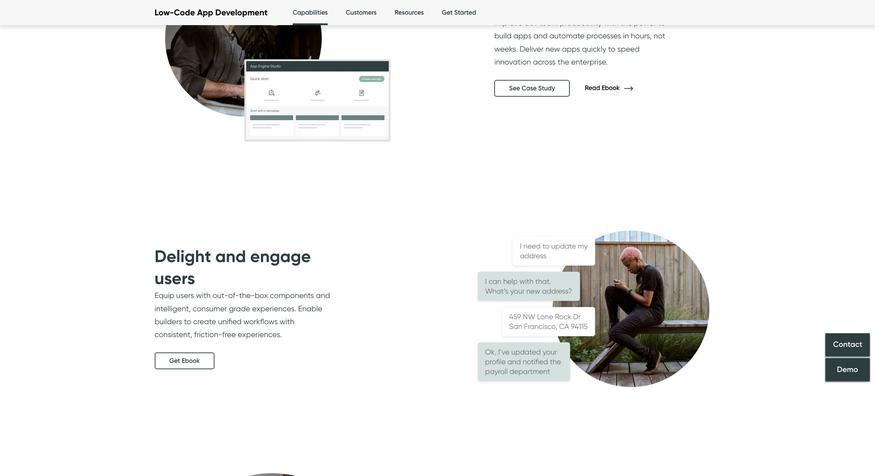 Task type: describe. For each thing, give the bounding box(es) containing it.
read ebook
[[585, 84, 622, 92]]

0 vertical spatial the
[[621, 18, 633, 27]]

quickly
[[582, 44, 607, 53]]

not
[[654, 31, 666, 40]]

0 horizontal spatial the
[[558, 57, 570, 66]]

consistent,
[[155, 330, 192, 340]]

new
[[546, 44, 560, 53]]

components
[[270, 291, 314, 300]]

get ebook link
[[155, 353, 215, 370]]

innovation
[[495, 57, 532, 66]]

customers link
[[346, 0, 377, 26]]

0 horizontal spatial and
[[216, 246, 246, 267]]

automate
[[550, 31, 585, 40]]

enterprise.
[[572, 57, 608, 66]]

and inside improve dev team productivity with the power to build apps and automate processes in hours, not weeks. deliver new apps quickly to speed innovation across the enterprise.
[[534, 31, 548, 40]]

2 vertical spatial with
[[280, 317, 295, 327]]

capabilities
[[293, 9, 328, 16]]

see case study
[[509, 84, 555, 92]]

improve productivity and speed innovation image
[[141, 0, 403, 178]]

grade
[[229, 304, 250, 313]]

build
[[495, 31, 512, 40]]

read ebook link
[[585, 84, 644, 92]]

builders
[[155, 317, 182, 327]]

to inside delight and engage users equip users with out‑of‑the‑box components and intelligent, consumer grade experiences. enable builders to create unified workflows with consistent, friction‑free experiences.
[[184, 317, 191, 327]]

get for get started
[[442, 9, 453, 16]]

get ebook
[[169, 358, 200, 365]]

resources
[[395, 9, 424, 16]]

case
[[522, 84, 537, 92]]

deliver
[[520, 44, 544, 53]]

in
[[624, 31, 629, 40]]

equip
[[155, 291, 174, 300]]

enable
[[298, 304, 323, 313]]

intelligent,
[[155, 304, 191, 313]]

processes
[[587, 31, 622, 40]]

app
[[197, 7, 213, 18]]

across
[[533, 57, 556, 66]]

1 horizontal spatial to
[[609, 44, 616, 53]]

0 horizontal spatial apps
[[514, 31, 532, 40]]

low-code app development​
[[155, 7, 268, 18]]



Task type: vqa. For each thing, say whether or not it's contained in the screenshot.
"not"
yes



Task type: locate. For each thing, give the bounding box(es) containing it.
1 vertical spatial experiences.
[[238, 330, 282, 340]]

0 vertical spatial ebook
[[602, 84, 620, 92]]

1 vertical spatial apps
[[562, 44, 580, 53]]

ebook down consistent,
[[182, 358, 200, 365]]

started
[[455, 9, 477, 16]]

the down new
[[558, 57, 570, 66]]

get for get ebook
[[169, 358, 180, 365]]

capabilities link
[[293, 0, 328, 27]]

development​
[[215, 7, 268, 18]]

experiences. down the workflows
[[238, 330, 282, 340]]

get
[[442, 9, 453, 16], [169, 358, 180, 365]]

1 horizontal spatial ebook
[[602, 84, 620, 92]]

0 vertical spatial experiences.
[[252, 304, 296, 313]]

and
[[534, 31, 548, 40], [216, 246, 246, 267], [316, 291, 330, 300]]

users up equip
[[155, 268, 195, 289]]

users up intelligent,
[[176, 291, 194, 300]]

with right the workflows
[[280, 317, 295, 327]]

ebook for read ebook
[[602, 84, 620, 92]]

to up not
[[659, 18, 666, 27]]

with inside improve dev team productivity with the power to build apps and automate processes in hours, not weeks. deliver new apps quickly to speed innovation across the enterprise.
[[604, 18, 619, 27]]

to
[[659, 18, 666, 27], [609, 44, 616, 53], [184, 317, 191, 327]]

1 horizontal spatial with
[[280, 317, 295, 327]]

team
[[540, 18, 558, 27]]

users
[[155, 268, 195, 289], [176, 291, 194, 300]]

code
[[174, 7, 195, 18]]

consumer
[[193, 304, 227, 313]]

2 vertical spatial and
[[316, 291, 330, 300]]

customers
[[346, 9, 377, 16]]

1 horizontal spatial get
[[442, 9, 453, 16]]

1 horizontal spatial and
[[316, 291, 330, 300]]

experiences. up the workflows
[[252, 304, 296, 313]]

productivity
[[560, 18, 602, 27]]

get down consistent,
[[169, 358, 180, 365]]

0 vertical spatial with
[[604, 18, 619, 27]]

apps down automate
[[562, 44, 580, 53]]

resources link
[[395, 0, 424, 26]]

0 vertical spatial apps
[[514, 31, 532, 40]]

ebook
[[602, 84, 620, 92], [182, 358, 200, 365]]

1 horizontal spatial the
[[621, 18, 633, 27]]

with up consumer
[[196, 291, 211, 300]]

delight and engage users equip users with out‑of‑the‑box components and intelligent, consumer grade experiences. enable builders to create unified workflows with consistent, friction‑free experiences.
[[155, 246, 330, 340]]

delight
[[155, 246, 211, 267]]

1 vertical spatial and
[[216, 246, 246, 267]]

guardrails support app quality as you create image
[[141, 440, 403, 477]]

dev
[[525, 18, 538, 27]]

easily deliver consumer-grade experiences image
[[466, 178, 728, 440]]

see
[[509, 84, 520, 92]]

read
[[585, 84, 601, 92]]

0 vertical spatial users
[[155, 268, 195, 289]]

get started
[[442, 9, 477, 16]]

0 horizontal spatial ebook
[[182, 358, 200, 365]]

to left create at the bottom of page
[[184, 317, 191, 327]]

the up in
[[621, 18, 633, 27]]

contact
[[834, 340, 863, 350]]

with
[[604, 18, 619, 27], [196, 291, 211, 300], [280, 317, 295, 327]]

2 horizontal spatial with
[[604, 18, 619, 27]]

2 horizontal spatial to
[[659, 18, 666, 27]]

hours,
[[631, 31, 652, 40]]

contact link
[[826, 334, 871, 357]]

workflows
[[244, 317, 278, 327]]

weeks.
[[495, 44, 518, 53]]

2 horizontal spatial and
[[534, 31, 548, 40]]

1 vertical spatial to
[[609, 44, 616, 53]]

1 vertical spatial the
[[558, 57, 570, 66]]

unified
[[218, 317, 242, 327]]

0 horizontal spatial with
[[196, 291, 211, 300]]

power
[[635, 18, 657, 27]]

experiences.
[[252, 304, 296, 313], [238, 330, 282, 340]]

ebook right 'read'
[[602, 84, 620, 92]]

1 horizontal spatial apps
[[562, 44, 580, 53]]

2 vertical spatial to
[[184, 317, 191, 327]]

demo
[[838, 365, 859, 375]]

speed
[[618, 44, 640, 53]]

create
[[193, 317, 216, 327]]

low-
[[155, 7, 174, 18]]

improve
[[495, 18, 523, 27]]

ebook for get ebook
[[182, 358, 200, 365]]

improve dev team productivity with the power to build apps and automate processes in hours, not weeks. deliver new apps quickly to speed innovation across the enterprise.
[[495, 18, 666, 66]]

0 vertical spatial and
[[534, 31, 548, 40]]

0 vertical spatial get
[[442, 9, 453, 16]]

1 vertical spatial ebook
[[182, 358, 200, 365]]

apps
[[514, 31, 532, 40], [562, 44, 580, 53]]

see case study link
[[495, 80, 570, 97]]

0 vertical spatial to
[[659, 18, 666, 27]]

friction‑free
[[194, 330, 236, 340]]

the
[[621, 18, 633, 27], [558, 57, 570, 66]]

1 vertical spatial with
[[196, 291, 211, 300]]

study
[[539, 84, 555, 92]]

get started link
[[442, 0, 477, 26]]

out‑of‑the‑box
[[213, 291, 268, 300]]

demo link
[[826, 359, 871, 382]]

apps down dev
[[514, 31, 532, 40]]

1 vertical spatial users
[[176, 291, 194, 300]]

to down processes
[[609, 44, 616, 53]]

0 horizontal spatial get
[[169, 358, 180, 365]]

0 horizontal spatial to
[[184, 317, 191, 327]]

with up processes
[[604, 18, 619, 27]]

engage
[[250, 246, 311, 267]]

1 vertical spatial get
[[169, 358, 180, 365]]

get left started
[[442, 9, 453, 16]]



